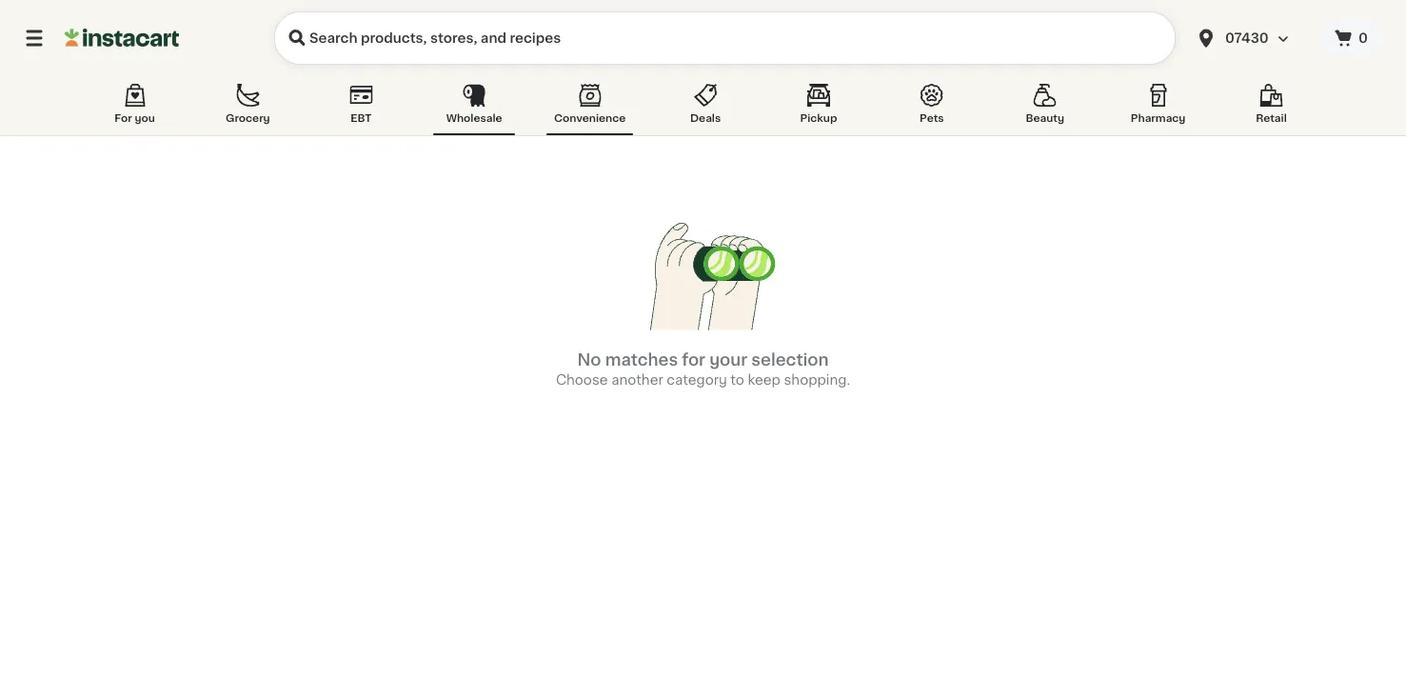 Task type: vqa. For each thing, say whether or not it's contained in the screenshot.
Thin within L. Ultra Thin Pads, Regular 42Ct
no



Task type: describe. For each thing, give the bounding box(es) containing it.
ebt button
[[320, 80, 402, 135]]

shopping.
[[784, 373, 851, 387]]

retail button
[[1231, 80, 1313, 135]]

matches
[[605, 352, 678, 368]]

selection
[[752, 352, 829, 368]]

pharmacy button
[[1118, 80, 1200, 135]]

pets
[[920, 113, 944, 123]]

for
[[682, 352, 706, 368]]

0 button
[[1321, 19, 1384, 57]]

keep
[[748, 373, 781, 387]]

wholesale button
[[433, 80, 515, 135]]

convenience
[[554, 113, 626, 123]]

beauty button
[[1005, 80, 1086, 135]]

07430
[[1226, 31, 1269, 45]]

grocery
[[226, 113, 270, 123]]

to
[[731, 373, 745, 387]]

deals
[[690, 113, 721, 123]]

beauty
[[1026, 113, 1065, 123]]

no
[[578, 352, 601, 368]]

no matches for your selection choose another category to keep shopping.
[[556, 352, 851, 387]]

07430 button
[[1184, 11, 1321, 65]]

ebt
[[351, 113, 372, 123]]

Search field
[[274, 11, 1176, 65]]

pets button
[[891, 80, 973, 135]]



Task type: locate. For each thing, give the bounding box(es) containing it.
pickup button
[[778, 80, 860, 135]]

grocery button
[[207, 80, 289, 135]]

choose
[[556, 373, 608, 387]]

0
[[1359, 31, 1369, 45]]

for
[[114, 113, 132, 123]]

category
[[667, 373, 727, 387]]

your
[[710, 352, 748, 368]]

wholesale
[[446, 113, 503, 123]]

another
[[612, 373, 664, 387]]

convenience button
[[547, 80, 634, 135]]

for you button
[[94, 80, 176, 135]]

instacart image
[[65, 27, 179, 50]]

pickup
[[801, 113, 838, 123]]

for you
[[114, 113, 155, 123]]

None search field
[[274, 11, 1176, 65]]

shop categories tab list
[[94, 80, 1313, 135]]

deals button
[[665, 80, 747, 135]]

pharmacy
[[1131, 113, 1186, 123]]

07430 button
[[1195, 11, 1310, 65]]

retail
[[1256, 113, 1288, 123]]

you
[[135, 113, 155, 123]]



